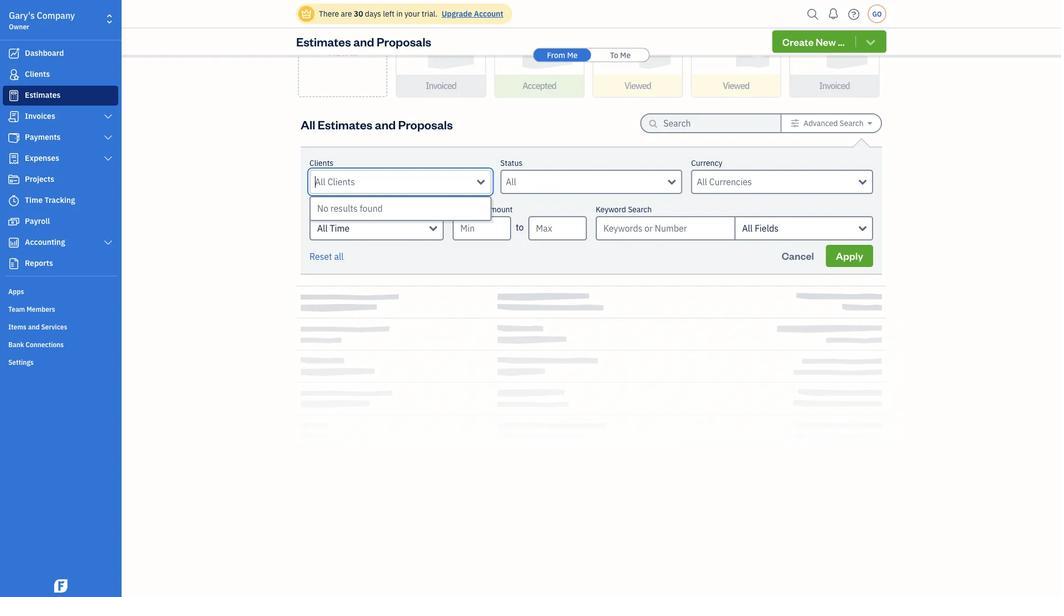 Task type: describe. For each thing, give the bounding box(es) containing it.
team members link
[[3, 300, 118, 317]]

go button
[[868, 4, 887, 23]]

All search field
[[506, 175, 668, 189]]

all
[[334, 251, 344, 262]]

members
[[27, 305, 55, 314]]

go to help image
[[845, 6, 863, 22]]

create new … for create new … dropdown button to the left
[[327, 32, 359, 58]]

cancel button
[[772, 245, 824, 267]]

apps link
[[3, 283, 118, 299]]

team
[[8, 305, 25, 314]]

your
[[405, 9, 420, 19]]

to me
[[610, 50, 631, 60]]

tracking
[[45, 195, 75, 205]]

advanced search button
[[782, 114, 881, 132]]

days
[[365, 9, 381, 19]]

all estimates and proposals
[[301, 116, 453, 132]]

advanced
[[804, 118, 838, 128]]

main element
[[0, 0, 149, 597]]

timer image
[[7, 195, 20, 206]]

team members
[[8, 305, 55, 314]]

time tracking link
[[3, 191, 118, 211]]

amount
[[485, 204, 513, 215]]

reset
[[310, 251, 332, 262]]

project image
[[7, 174, 20, 185]]

expenses link
[[3, 149, 118, 169]]

go
[[873, 9, 882, 18]]

company
[[37, 10, 75, 21]]

to
[[610, 50, 619, 60]]

dashboard link
[[3, 44, 118, 64]]

items and services link
[[3, 318, 118, 335]]

1 horizontal spatial create
[[783, 35, 814, 48]]

0 horizontal spatial create new … button
[[298, 0, 388, 97]]

dashboard
[[25, 48, 64, 58]]

1 horizontal spatial …
[[838, 35, 845, 48]]

me for from me
[[567, 50, 578, 60]]

payment image
[[7, 132, 20, 143]]

estimate
[[453, 204, 484, 215]]

1 horizontal spatial clients
[[310, 158, 334, 168]]

reports
[[25, 258, 53, 268]]

notifications image
[[825, 3, 843, 25]]

dashboard image
[[7, 48, 20, 59]]

all for all estimates and proposals
[[301, 116, 315, 132]]

all fields
[[743, 223, 779, 234]]

2 vertical spatial estimates
[[318, 116, 373, 132]]

no
[[317, 203, 329, 214]]

items and services
[[8, 322, 67, 331]]

all for all fields
[[743, 223, 753, 234]]

estimates for estimates
[[25, 90, 61, 100]]

left
[[383, 9, 395, 19]]

estimate amount
[[453, 204, 513, 215]]

advanced search
[[804, 118, 864, 128]]

connections
[[26, 340, 64, 349]]

apply button
[[826, 245, 874, 267]]

new for create new … dropdown button to the left
[[328, 45, 349, 58]]

cancel
[[782, 249, 814, 262]]

settings
[[8, 358, 34, 367]]

keyword search
[[596, 204, 652, 215]]

freshbooks image
[[52, 580, 70, 593]]

clients link
[[3, 65, 118, 85]]

chart image
[[7, 237, 20, 248]]

apps
[[8, 287, 24, 296]]

bank connections
[[8, 340, 64, 349]]

Search text field
[[664, 114, 763, 132]]

range
[[328, 204, 347, 215]]

invoice image
[[7, 111, 20, 122]]

All Clients search field
[[315, 175, 477, 189]]

accepted
[[523, 80, 557, 92]]

account
[[474, 9, 504, 19]]

1 invoiced from the left
[[426, 80, 457, 92]]

all time button
[[310, 216, 444, 241]]

bank connections link
[[3, 336, 118, 352]]

time inside dropdown button
[[330, 223, 350, 234]]

keyword
[[596, 204, 626, 215]]

2 viewed from the left
[[723, 80, 750, 92]]

to
[[516, 221, 524, 233]]

reset all
[[310, 251, 344, 262]]

accounting link
[[3, 233, 118, 253]]

to me link
[[592, 48, 649, 62]]

currency
[[692, 158, 723, 168]]

0 horizontal spatial …
[[351, 45, 357, 58]]

from me
[[547, 50, 578, 60]]

from me link
[[534, 48, 591, 62]]

there are 30 days left in your trial. upgrade account
[[319, 9, 504, 19]]

and for services
[[28, 322, 40, 331]]

apply
[[836, 249, 864, 262]]

estimates link
[[3, 86, 118, 106]]

payroll
[[25, 216, 50, 226]]

expenses
[[25, 153, 59, 163]]

services
[[41, 322, 67, 331]]



Task type: locate. For each thing, give the bounding box(es) containing it.
chevron large down image for payments
[[103, 133, 113, 142]]

0 horizontal spatial me
[[567, 50, 578, 60]]

invoices
[[25, 111, 55, 121]]

0 vertical spatial proposals
[[377, 34, 432, 49]]

results
[[331, 203, 358, 214]]

all for all time
[[317, 223, 328, 234]]

time right timer icon
[[25, 195, 43, 205]]

time inside main "element"
[[25, 195, 43, 205]]

… down 30
[[351, 45, 357, 58]]

chevron large down image inside payments link
[[103, 133, 113, 142]]

chevron large down image
[[103, 112, 113, 121], [103, 133, 113, 142], [103, 238, 113, 247]]

search for keyword search
[[628, 204, 652, 215]]

new down notifications image
[[816, 35, 836, 48]]

1 horizontal spatial invoiced
[[820, 80, 850, 92]]

date
[[310, 204, 326, 215]]

create new … down are
[[327, 32, 359, 58]]

new
[[816, 35, 836, 48], [328, 45, 349, 58]]

0 horizontal spatial clients
[[25, 69, 50, 79]]

projects link
[[3, 170, 118, 190]]

1 horizontal spatial me
[[620, 50, 631, 60]]

found
[[360, 203, 383, 214]]

reports link
[[3, 254, 118, 274]]

… down notifications image
[[838, 35, 845, 48]]

Keyword Search text field
[[596, 216, 735, 241]]

payments link
[[3, 128, 118, 148]]

reset all button
[[310, 250, 344, 263]]

search for advanced search
[[840, 118, 864, 128]]

Estimate Amount Maximum text field
[[528, 216, 587, 241]]

there
[[319, 9, 339, 19]]

1 vertical spatial chevron large down image
[[103, 133, 113, 142]]

Keyword Search field
[[735, 216, 874, 241]]

clients inside main "element"
[[25, 69, 50, 79]]

1 horizontal spatial search
[[840, 118, 864, 128]]

search
[[840, 118, 864, 128], [628, 204, 652, 215]]

upgrade
[[442, 9, 472, 19]]

0 horizontal spatial viewed
[[625, 80, 651, 92]]

time
[[25, 195, 43, 205], [330, 223, 350, 234]]

and for proposals
[[354, 34, 374, 49]]

2 chevron large down image from the top
[[103, 133, 113, 142]]

clients
[[25, 69, 50, 79], [310, 158, 334, 168]]

gary's company owner
[[9, 10, 75, 31]]

create new … for the rightmost create new … dropdown button
[[783, 35, 845, 48]]

and inside main "element"
[[28, 322, 40, 331]]

gary's
[[9, 10, 35, 21]]

create new … down "search" icon
[[783, 35, 845, 48]]

create new … button
[[298, 0, 388, 97], [773, 30, 887, 53]]

create down are
[[327, 32, 359, 45]]

1 vertical spatial search
[[628, 204, 652, 215]]

0 horizontal spatial create
[[327, 32, 359, 45]]

bank
[[8, 340, 24, 349]]

me right from
[[567, 50, 578, 60]]

all inside dropdown button
[[317, 223, 328, 234]]

0 vertical spatial and
[[354, 34, 374, 49]]

1 viewed from the left
[[625, 80, 651, 92]]

search inside dropdown button
[[840, 118, 864, 128]]

0 horizontal spatial new
[[328, 45, 349, 58]]

2 vertical spatial chevron large down image
[[103, 238, 113, 247]]

items
[[8, 322, 26, 331]]

search left caretdown "image"
[[840, 118, 864, 128]]

search right keyword
[[628, 204, 652, 215]]

new for the rightmost create new … dropdown button
[[816, 35, 836, 48]]

2 horizontal spatial and
[[375, 116, 396, 132]]

estimates inside main "element"
[[25, 90, 61, 100]]

1 vertical spatial and
[[375, 116, 396, 132]]

chevrondown image
[[865, 36, 878, 47]]

and
[[354, 34, 374, 49], [375, 116, 396, 132], [28, 322, 40, 331]]

trial.
[[422, 9, 438, 19]]

all time
[[317, 223, 350, 234]]

new down are
[[328, 45, 349, 58]]

invoiced
[[426, 80, 457, 92], [820, 80, 850, 92]]

1 horizontal spatial all
[[317, 223, 328, 234]]

payments
[[25, 132, 61, 142]]

all
[[301, 116, 315, 132], [317, 223, 328, 234], [743, 223, 753, 234]]

chevron large down image inside invoices link
[[103, 112, 113, 121]]

chevron large down image
[[103, 154, 113, 163]]

me for to me
[[620, 50, 631, 60]]

time down range
[[330, 223, 350, 234]]

expense image
[[7, 153, 20, 164]]

1 chevron large down image from the top
[[103, 112, 113, 121]]

1 horizontal spatial and
[[354, 34, 374, 49]]

proposals
[[377, 34, 432, 49], [398, 116, 453, 132]]

2 vertical spatial and
[[28, 322, 40, 331]]

settings image
[[791, 119, 800, 128]]

estimate image
[[7, 90, 20, 101]]

accounting
[[25, 237, 65, 247]]

create down "search" icon
[[783, 35, 814, 48]]

0 horizontal spatial search
[[628, 204, 652, 215]]

viewed down to me link at the top right
[[625, 80, 651, 92]]

0 horizontal spatial all
[[301, 116, 315, 132]]

no results found option
[[311, 197, 491, 220]]

viewed up search text box
[[723, 80, 750, 92]]

0 vertical spatial clients
[[25, 69, 50, 79]]

invoices link
[[3, 107, 118, 127]]

estimates for estimates and proposals
[[296, 34, 351, 49]]

me
[[567, 50, 578, 60], [620, 50, 631, 60]]

0 horizontal spatial invoiced
[[426, 80, 457, 92]]

30
[[354, 9, 363, 19]]

upgrade account link
[[440, 9, 504, 19]]

time tracking
[[25, 195, 75, 205]]

1 horizontal spatial create new …
[[783, 35, 845, 48]]

no results found
[[317, 203, 383, 214]]

0 horizontal spatial and
[[28, 322, 40, 331]]

1 vertical spatial proposals
[[398, 116, 453, 132]]

date range
[[310, 204, 347, 215]]

1 horizontal spatial new
[[816, 35, 836, 48]]

search image
[[805, 6, 822, 22]]

all inside keyword search field
[[743, 223, 753, 234]]

0 vertical spatial estimates
[[296, 34, 351, 49]]

1 horizontal spatial create new … button
[[773, 30, 887, 53]]

0 horizontal spatial create new …
[[327, 32, 359, 58]]

chevron large down image for invoices
[[103, 112, 113, 121]]

payroll link
[[3, 212, 118, 232]]

1 me from the left
[[567, 50, 578, 60]]

me right to
[[620, 50, 631, 60]]

settings link
[[3, 353, 118, 370]]

0 horizontal spatial time
[[25, 195, 43, 205]]

1 horizontal spatial viewed
[[723, 80, 750, 92]]

3 chevron large down image from the top
[[103, 238, 113, 247]]

create
[[327, 32, 359, 45], [783, 35, 814, 48]]

2 me from the left
[[620, 50, 631, 60]]

fields
[[755, 223, 779, 234]]

clients up no
[[310, 158, 334, 168]]

projects
[[25, 174, 54, 184]]

caretdown image
[[868, 119, 873, 128]]

are
[[341, 9, 352, 19]]

2 horizontal spatial all
[[743, 223, 753, 234]]

clients down dashboard
[[25, 69, 50, 79]]

client image
[[7, 69, 20, 80]]

1 vertical spatial clients
[[310, 158, 334, 168]]

2 invoiced from the left
[[820, 80, 850, 92]]

0 vertical spatial chevron large down image
[[103, 112, 113, 121]]

…
[[838, 35, 845, 48], [351, 45, 357, 58]]

All Currencies search field
[[697, 175, 859, 189]]

report image
[[7, 258, 20, 269]]

0 vertical spatial time
[[25, 195, 43, 205]]

1 horizontal spatial time
[[330, 223, 350, 234]]

1 vertical spatial time
[[330, 223, 350, 234]]

Estimate Amount Minimum text field
[[453, 216, 512, 241]]

estimates and proposals
[[296, 34, 432, 49]]

owner
[[9, 22, 29, 31]]

crown image
[[301, 8, 312, 20]]

status
[[501, 158, 523, 168]]

money image
[[7, 216, 20, 227]]

estimates
[[296, 34, 351, 49], [25, 90, 61, 100], [318, 116, 373, 132]]

chevron large down image for accounting
[[103, 238, 113, 247]]

1 vertical spatial estimates
[[25, 90, 61, 100]]

0 vertical spatial search
[[840, 118, 864, 128]]

in
[[397, 9, 403, 19]]

from
[[547, 50, 566, 60]]



Task type: vqa. For each thing, say whether or not it's contained in the screenshot.
rightmost new
yes



